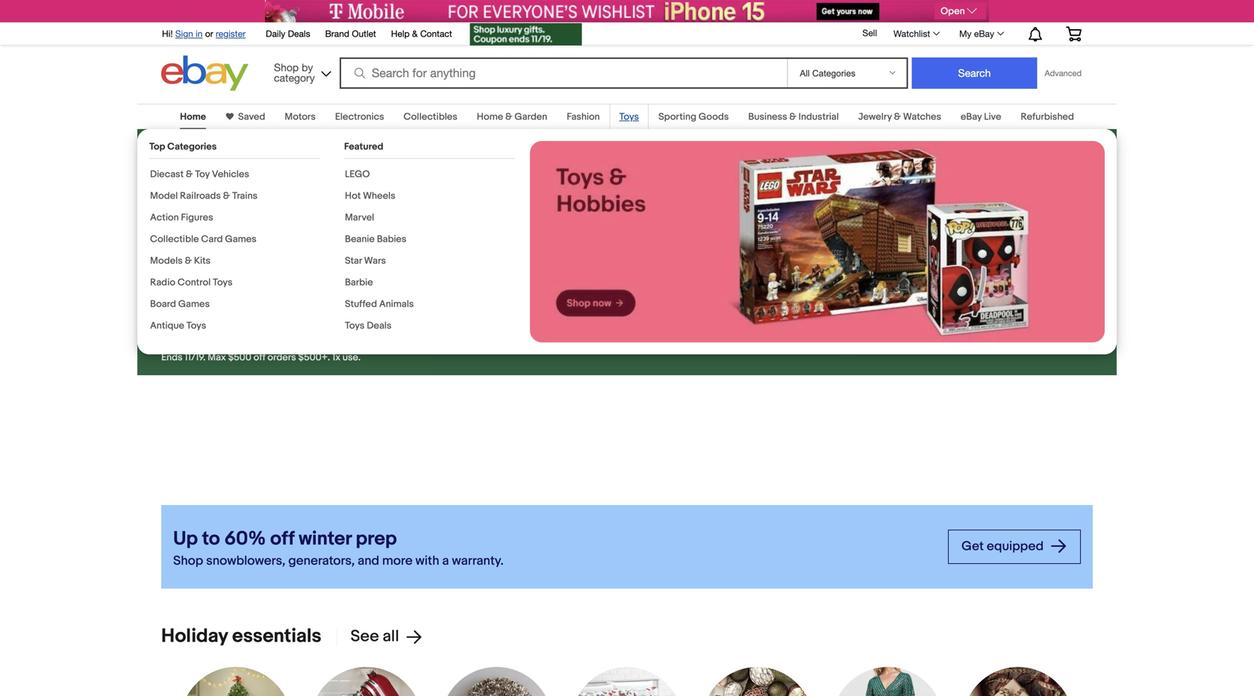 Task type: locate. For each thing, give the bounding box(es) containing it.
action figures
[[150, 212, 213, 224]]

off up the action figures link
[[161, 176, 198, 211]]

saved
[[238, 111, 265, 123]]

ebay live
[[961, 111, 1001, 123]]

0 horizontal spatial with
[[266, 141, 321, 176]]

hot wheels
[[345, 190, 395, 202]]

home up categories
[[180, 111, 206, 123]]

top categories element
[[149, 141, 320, 342]]

help
[[391, 28, 410, 39]]

$500+.
[[298, 352, 330, 364]]

holiday essentials
[[161, 625, 321, 648]]

business & industrial link
[[748, 111, 839, 123]]

0 horizontal spatial home
[[180, 111, 206, 123]]

get inside get the coupon link
[[175, 277, 197, 292]]

1 vertical spatial off
[[254, 352, 265, 364]]

0 horizontal spatial get
[[175, 277, 197, 292]]

toys down the stuffed
[[345, 320, 365, 332]]

None submit
[[912, 57, 1037, 89]]

trusted
[[161, 233, 206, 250]]

advertisement region
[[265, 0, 989, 22]]

1 horizontal spatial off
[[254, 352, 265, 364]]

home left garden
[[477, 111, 503, 123]]

0 vertical spatial off
[[161, 176, 198, 211]]

60%
[[224, 528, 266, 551]]

2 home from the left
[[477, 111, 503, 123]]

1 vertical spatial games
[[178, 299, 210, 310]]

1 horizontal spatial deals
[[367, 320, 392, 332]]

1 vertical spatial to
[[202, 528, 220, 551]]

advanced link
[[1037, 58, 1089, 88]]

help & contact link
[[391, 26, 452, 43]]

open
[[941, 5, 965, 17]]

stuffed animals link
[[345, 299, 414, 310]]

deals down stuffed animals link
[[367, 320, 392, 332]]

& right "help"
[[412, 28, 418, 39]]

ends 11/19. max $500 off orders $500+. 1x use.
[[161, 352, 361, 364]]

with down motors "link"
[[266, 141, 321, 176]]

0 vertical spatial ebay
[[974, 28, 994, 39]]

generators,
[[288, 553, 355, 569]]

off right the 60%
[[270, 528, 294, 551]]

model
[[150, 190, 178, 202]]

shop left by
[[274, 61, 299, 74]]

prep
[[356, 528, 397, 551]]

deals inside account navigation
[[288, 28, 310, 39]]

shop down up
[[173, 553, 203, 569]]

games down control
[[178, 299, 210, 310]]

toys deals link
[[345, 320, 392, 332]]

&
[[412, 28, 418, 39], [505, 111, 512, 123], [789, 111, 796, 123], [894, 111, 901, 123], [186, 169, 193, 180], [223, 190, 230, 202], [185, 255, 192, 267]]

& for industrial
[[789, 111, 796, 123]]

toys inside featured element
[[345, 320, 365, 332]]

toys deals
[[345, 320, 392, 332]]

your shopping cart image
[[1065, 26, 1082, 41]]

home
[[180, 111, 206, 123], [477, 111, 503, 123]]

deals right daily
[[288, 28, 310, 39]]

0 horizontal spatial to
[[202, 528, 220, 551]]

with left the a
[[415, 553, 439, 569]]

collectible card games
[[150, 234, 257, 245]]

pieces
[[304, 217, 347, 233]]

get left the equipped
[[961, 539, 984, 554]]

none submit inside shop by category banner
[[912, 57, 1037, 89]]

beanie babies link
[[345, 234, 406, 245]]

0 vertical spatial deals
[[288, 28, 310, 39]]

1 vertical spatial ebay
[[961, 111, 982, 123]]

to right up
[[202, 528, 220, 551]]

contact
[[420, 28, 452, 39]]

& left garden
[[505, 111, 512, 123]]

ebay inside indulge with 10% off luxury finds main content
[[961, 111, 982, 123]]

get inside "get equipped" link
[[961, 539, 984, 554]]

collectibles link
[[404, 111, 457, 123]]

games down yourself
[[225, 234, 257, 245]]

or
[[205, 28, 213, 39]]

advanced
[[1045, 68, 1082, 78]]

off for winter
[[270, 528, 294, 551]]

board games link
[[150, 299, 210, 310]]

0 vertical spatial to
[[248, 217, 260, 233]]

1 vertical spatial deals
[[367, 320, 392, 332]]

brand outlet
[[325, 28, 376, 39]]

toys
[[619, 111, 639, 123], [213, 277, 233, 289], [186, 320, 206, 332], [345, 320, 365, 332]]

get equipped
[[961, 539, 1047, 554]]

1 horizontal spatial home
[[477, 111, 503, 123]]

electronics link
[[335, 111, 384, 123]]

2 horizontal spatial off
[[270, 528, 294, 551]]

0 vertical spatial shop
[[274, 61, 299, 74]]

luxury
[[204, 176, 284, 211]]

board games
[[150, 299, 210, 310]]

to
[[248, 217, 260, 233], [202, 528, 220, 551]]

daily deals link
[[266, 26, 310, 43]]

live
[[984, 111, 1001, 123]]

max
[[208, 352, 226, 364]]

ebay left live
[[961, 111, 982, 123]]

1 vertical spatial get
[[961, 539, 984, 554]]

featured element
[[344, 141, 515, 342]]

the
[[200, 277, 219, 292]]

0 vertical spatial get
[[175, 277, 197, 292]]

1 vertical spatial shop
[[173, 553, 203, 569]]

barbie link
[[345, 277, 373, 289]]

vehicles
[[212, 169, 249, 180]]

register link
[[216, 28, 246, 39]]

off right $500
[[254, 352, 265, 364]]

refurbished link
[[1021, 111, 1074, 123]]

1 vertical spatial with
[[415, 553, 439, 569]]

equipped
[[987, 539, 1044, 554]]

winter
[[299, 528, 351, 551]]

0 horizontal spatial off
[[161, 176, 198, 211]]

deals inside featured element
[[367, 320, 392, 332]]

deals for daily deals
[[288, 28, 310, 39]]

category
[[274, 72, 315, 84]]

and
[[358, 553, 379, 569]]

off inside indulge with 10% off luxury finds treat yourself to iconic pieces from trusted sellers.
[[161, 176, 198, 211]]

& inside account navigation
[[412, 28, 418, 39]]

shop
[[274, 61, 299, 74], [173, 553, 203, 569]]

hi! sign in or register
[[162, 28, 246, 39]]

1 horizontal spatial with
[[415, 553, 439, 569]]

star wars
[[345, 255, 386, 267]]

goods
[[699, 111, 729, 123]]

1 horizontal spatial shop
[[274, 61, 299, 74]]

to inside indulge with 10% off luxury finds treat yourself to iconic pieces from trusted sellers.
[[248, 217, 260, 233]]

1 horizontal spatial games
[[225, 234, 257, 245]]

deals for toys deals
[[367, 320, 392, 332]]

0 vertical spatial games
[[225, 234, 257, 245]]

& for garden
[[505, 111, 512, 123]]

help & contact
[[391, 28, 452, 39]]

lego link
[[345, 169, 370, 180]]

& for watches
[[894, 111, 901, 123]]

ebay
[[974, 28, 994, 39], [961, 111, 982, 123]]

& left trains
[[223, 190, 230, 202]]

1 home from the left
[[180, 111, 206, 123]]

0 vertical spatial with
[[266, 141, 321, 176]]

up
[[173, 528, 198, 551]]

1 horizontal spatial get
[[961, 539, 984, 554]]

& left kits
[[185, 255, 192, 267]]

diecast & toy vehicles
[[150, 169, 249, 180]]

games
[[225, 234, 257, 245], [178, 299, 210, 310]]

see all link
[[336, 627, 423, 647]]

& for contact
[[412, 28, 418, 39]]

watchlist
[[894, 28, 930, 39]]

collectible card games link
[[150, 234, 257, 245]]

& left toy
[[186, 169, 193, 180]]

account navigation
[[154, 19, 1093, 47]]

toys & hobbies - shop now image
[[530, 141, 1105, 343]]

get equipped link
[[948, 530, 1081, 564]]

home & garden link
[[477, 111, 547, 123]]

off inside the up to 60% off winter prep shop snowblowers, generators, and more with a warranty.
[[270, 528, 294, 551]]

coupon
[[222, 277, 267, 292]]

get the coupon link
[[161, 268, 304, 302]]

stuffed animals
[[345, 299, 414, 310]]

animals
[[379, 299, 414, 310]]

get up board games link
[[175, 277, 197, 292]]

top categories
[[149, 141, 217, 153]]

0 horizontal spatial shop
[[173, 553, 203, 569]]

1 horizontal spatial to
[[248, 217, 260, 233]]

fashion link
[[567, 111, 600, 123]]

radio
[[150, 277, 175, 289]]

& right jewelry on the top right of page
[[894, 111, 901, 123]]

& right business
[[789, 111, 796, 123]]

featured
[[344, 141, 383, 153]]

2 vertical spatial off
[[270, 528, 294, 551]]

industrial
[[799, 111, 839, 123]]

railroads
[[180, 190, 221, 202]]

0 horizontal spatial deals
[[288, 28, 310, 39]]

ebay right my
[[974, 28, 994, 39]]

to up the sellers.
[[248, 217, 260, 233]]

top
[[149, 141, 165, 153]]

collectibles
[[404, 111, 457, 123]]



Task type: vqa. For each thing, say whether or not it's contained in the screenshot.
toys in Featured Element
yes



Task type: describe. For each thing, give the bounding box(es) containing it.
more
[[382, 553, 413, 569]]

star wars link
[[345, 255, 386, 267]]

wars
[[364, 255, 386, 267]]

hot
[[345, 190, 361, 202]]

from
[[350, 217, 378, 233]]

refurbished
[[1021, 111, 1074, 123]]

to inside the up to 60% off winter prep shop snowblowers, generators, and more with a warranty.
[[202, 528, 220, 551]]

all
[[383, 627, 399, 646]]

garden
[[515, 111, 547, 123]]

up to 60% off winter prep link
[[173, 527, 936, 552]]

jewelry & watches
[[858, 111, 941, 123]]

figures
[[181, 212, 213, 224]]

toys down 'board games'
[[186, 320, 206, 332]]

home for home
[[180, 111, 206, 123]]

get for up to 60% off winter prep
[[961, 539, 984, 554]]

by
[[302, 61, 313, 74]]

snowblowers,
[[206, 553, 285, 569]]

my ebay
[[959, 28, 994, 39]]

marvel link
[[345, 212, 374, 224]]

star
[[345, 255, 362, 267]]

indulge with 10% off luxury finds main content
[[0, 95, 1254, 696]]

marvel
[[345, 212, 374, 224]]

business
[[748, 111, 787, 123]]

sell link
[[856, 28, 884, 38]]

get the coupon
[[175, 277, 269, 292]]

model railroads & trains link
[[150, 190, 258, 202]]

sporting
[[658, 111, 696, 123]]

with inside the up to 60% off winter prep shop snowblowers, generators, and more with a warranty.
[[415, 553, 439, 569]]

11/19.
[[185, 352, 206, 364]]

yourself
[[195, 217, 245, 233]]

sporting goods
[[658, 111, 729, 123]]

home for home & garden
[[477, 111, 503, 123]]

off for luxury
[[161, 176, 198, 211]]

$500
[[228, 352, 251, 364]]

categories
[[167, 141, 217, 153]]

toys link
[[619, 111, 639, 123]]

outlet
[[352, 28, 376, 39]]

indulge with 10% off luxury finds link
[[161, 141, 409, 211]]

in
[[196, 28, 203, 39]]

see all
[[351, 627, 399, 646]]

Search for anything text field
[[342, 59, 784, 87]]

radio control toys link
[[150, 277, 233, 289]]

electronics
[[335, 111, 384, 123]]

saved link
[[234, 111, 265, 123]]

watches
[[903, 111, 941, 123]]

see
[[351, 627, 379, 646]]

brand outlet link
[[325, 26, 376, 43]]

ebay inside account navigation
[[974, 28, 994, 39]]

daily
[[266, 28, 285, 39]]

stuffed
[[345, 299, 377, 310]]

warranty.
[[452, 553, 504, 569]]

shop inside the up to 60% off winter prep shop snowblowers, generators, and more with a warranty.
[[173, 553, 203, 569]]

shop by category banner
[[154, 19, 1093, 95]]

toys right control
[[213, 277, 233, 289]]

holiday
[[161, 625, 228, 648]]

shop inside shop by category
[[274, 61, 299, 74]]

beanie babies
[[345, 234, 406, 245]]

fashion
[[567, 111, 600, 123]]

orders
[[268, 352, 296, 364]]

shop by category button
[[267, 56, 334, 88]]

open button
[[935, 3, 986, 19]]

antique toys
[[150, 320, 206, 332]]

10%
[[327, 141, 382, 176]]

0 horizontal spatial games
[[178, 299, 210, 310]]

collectible
[[150, 234, 199, 245]]

daily deals
[[266, 28, 310, 39]]

home & garden
[[477, 111, 547, 123]]

models
[[150, 255, 183, 267]]

my
[[959, 28, 972, 39]]

register
[[216, 28, 246, 39]]

get the coupon image
[[470, 23, 582, 46]]

with inside indulge with 10% off luxury finds treat yourself to iconic pieces from trusted sellers.
[[266, 141, 321, 176]]

sporting goods link
[[658, 111, 729, 123]]

jewelry & watches link
[[858, 111, 941, 123]]

action figures link
[[150, 212, 213, 224]]

sellers.
[[209, 233, 254, 250]]

my ebay link
[[951, 25, 1011, 43]]

kits
[[194, 255, 211, 267]]

motors
[[285, 111, 316, 123]]

& for toy
[[186, 169, 193, 180]]

diecast & toy vehicles link
[[150, 169, 249, 180]]

1x
[[332, 352, 340, 364]]

action
[[150, 212, 179, 224]]

lego
[[345, 169, 370, 180]]

& for kits
[[185, 255, 192, 267]]

beanie
[[345, 234, 375, 245]]

indulge
[[161, 141, 260, 176]]

iconic
[[263, 217, 301, 233]]

indulge with 10% off luxury finds treat yourself to iconic pieces from trusted sellers.
[[161, 141, 382, 250]]

sign in link
[[175, 28, 203, 39]]

get for indulge with 10% off luxury finds
[[175, 277, 197, 292]]

toys right fashion
[[619, 111, 639, 123]]



